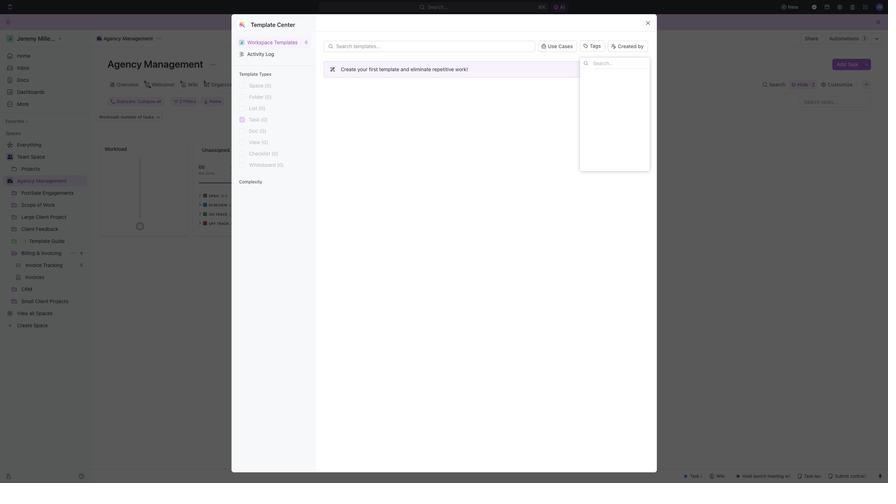 Task type: describe. For each thing, give the bounding box(es) containing it.
list
[[249, 105, 257, 111]]

repetitive
[[432, 66, 454, 72]]

chart
[[246, 81, 260, 87]]

work!
[[455, 66, 468, 72]]

center
[[277, 22, 295, 28]]

billing
[[21, 250, 35, 256]]

activity log button
[[236, 48, 310, 60]]

0 done
[[231, 164, 240, 175]]

66
[[199, 164, 205, 170]]

template for template types
[[239, 72, 258, 77]]

(2) for in review (2)
[[229, 203, 234, 207]]

overview link
[[115, 80, 139, 90]]

new
[[788, 4, 798, 10]]

agency management inside the sidebar navigation
[[17, 178, 66, 184]]

favorites button
[[3, 117, 31, 126]]

team space
[[17, 154, 45, 160]]

in
[[209, 203, 213, 207]]

overview
[[117, 81, 139, 87]]

your
[[357, 66, 368, 72]]

organizational
[[211, 81, 245, 87]]

1 vertical spatial agency
[[107, 58, 142, 70]]

done
[[206, 171, 214, 175]]

customize button
[[818, 80, 855, 90]]

hide for hide 2
[[797, 81, 808, 87]]

sidebar navigation
[[0, 30, 90, 484]]

(0) for task (0)
[[261, 117, 268, 123]]

automations
[[829, 35, 859, 41]]

add task button
[[833, 59, 862, 70]]

0 horizontal spatial agency management link
[[17, 175, 86, 187]]

inbox link
[[3, 62, 87, 74]]

billing & invoicing
[[21, 250, 62, 256]]

view
[[249, 139, 260, 145]]

wiki link
[[187, 80, 198, 90]]

add task
[[837, 61, 858, 67]]

invoicing
[[41, 250, 62, 256]]

search...
[[428, 4, 448, 10]]

&
[[36, 250, 40, 256]]

doc (0)
[[249, 128, 266, 134]]

eliminate
[[410, 66, 431, 72]]

list (0)
[[249, 105, 265, 111]]

template for template center
[[251, 22, 276, 28]]

more
[[628, 67, 639, 72]]

checklist (0)
[[249, 151, 278, 157]]

view (0)
[[249, 139, 268, 145]]

tags button
[[580, 40, 605, 52]]

track for on track
[[215, 212, 227, 216]]

home link
[[3, 50, 87, 62]]

new button
[[778, 1, 803, 13]]

whiteboard
[[249, 162, 276, 168]]

checklist
[[249, 151, 270, 157]]

welcome!
[[152, 81, 175, 87]]

66 not done
[[199, 164, 214, 175]]

complexity
[[239, 179, 262, 185]]

add
[[837, 61, 846, 67]]

team space link
[[17, 151, 86, 163]]

space inside the sidebar navigation
[[31, 154, 45, 160]]

user group image
[[7, 155, 13, 159]]

1
[[864, 36, 866, 41]]

Search templates... text field
[[336, 44, 531, 49]]

j
[[240, 40, 243, 44]]

docs
[[17, 77, 29, 83]]

folder (0)
[[249, 94, 272, 100]]

template
[[379, 66, 399, 72]]

team
[[17, 154, 29, 160]]

welcome! link
[[150, 80, 175, 90]]

0 vertical spatial management
[[122, 35, 153, 41]]

tags button
[[580, 40, 605, 52]]

not
[[199, 171, 205, 175]]

learn
[[616, 67, 627, 72]]

and
[[401, 66, 409, 72]]



Task type: locate. For each thing, give the bounding box(es) containing it.
1 horizontal spatial 0
[[305, 40, 308, 45]]

hide left 2
[[797, 81, 808, 87]]

1 vertical spatial 0
[[231, 164, 234, 170]]

1 horizontal spatial space
[[249, 83, 263, 89]]

share
[[805, 35, 818, 41]]

0 vertical spatial (2)
[[229, 203, 234, 207]]

1 vertical spatial space
[[31, 154, 45, 160]]

off
[[209, 221, 216, 226]]

organizational chart link
[[210, 80, 260, 90]]

space
[[249, 83, 263, 89], [31, 154, 45, 160]]

task (0)
[[249, 117, 268, 123]]

space (0)
[[249, 83, 271, 89]]

tree containing team space
[[3, 139, 87, 331]]

2 vertical spatial agency management
[[17, 178, 66, 184]]

docs link
[[3, 74, 87, 86]]

create
[[341, 66, 356, 72]]

workspace templates
[[247, 39, 298, 45]]

(2) for on track (2)
[[229, 212, 234, 216]]

(0) right +
[[272, 151, 278, 157]]

tree inside the sidebar navigation
[[3, 139, 87, 331]]

(0) up +
[[261, 139, 268, 145]]

(0) for doc (0)
[[260, 128, 266, 134]]

1 vertical spatial management
[[144, 58, 203, 70]]

agency
[[104, 35, 121, 41], [107, 58, 142, 70], [17, 178, 35, 184]]

template up chart
[[239, 72, 258, 77]]

home
[[17, 53, 31, 59]]

billing & invoicing link
[[21, 248, 67, 259]]

agency management link
[[95, 34, 155, 43], [17, 175, 86, 187]]

learn more link
[[613, 65, 642, 74]]

(0)
[[265, 83, 271, 89], [265, 94, 272, 100], [259, 105, 265, 111], [261, 117, 268, 123], [260, 128, 266, 134], [261, 139, 268, 145], [272, 151, 278, 157], [277, 162, 284, 168]]

0 inside 0 done
[[231, 164, 234, 170]]

tags
[[590, 43, 601, 49]]

0 vertical spatial task
[[847, 61, 858, 67]]

(0) right whiteboard
[[277, 162, 284, 168]]

1 vertical spatial track
[[217, 221, 229, 226]]

1 horizontal spatial agency management link
[[95, 34, 155, 43]]

(0) up doc (0)
[[261, 117, 268, 123]]

(1)
[[231, 221, 235, 226]]

0 horizontal spatial space
[[31, 154, 45, 160]]

2 vertical spatial agency
[[17, 178, 35, 184]]

task right add
[[847, 61, 858, 67]]

workspace
[[247, 39, 273, 45]]

0 vertical spatial track
[[215, 212, 227, 216]]

(0) right list in the left top of the page
[[259, 105, 265, 111]]

0 up done
[[231, 164, 234, 170]]

1 vertical spatial agency management link
[[17, 175, 86, 187]]

track for off track
[[217, 221, 229, 226]]

0 vertical spatial agency management link
[[95, 34, 155, 43]]

agency management
[[104, 35, 153, 41], [107, 58, 205, 70], [17, 178, 66, 184]]

share button
[[800, 33, 823, 44]]

0 horizontal spatial hide
[[233, 99, 243, 104]]

hide inside button
[[233, 99, 243, 104]]

dashboards link
[[3, 86, 87, 98]]

open (61)
[[209, 194, 228, 198]]

1 vertical spatial hide
[[233, 99, 243, 104]]

(0) right doc
[[260, 128, 266, 134]]

business time image inside the sidebar navigation
[[7, 179, 13, 183]]

on
[[209, 212, 214, 216]]

hide 2
[[797, 81, 815, 87]]

1 vertical spatial business time image
[[7, 179, 13, 183]]

task up doc
[[249, 117, 259, 123]]

on track (2)
[[209, 212, 234, 216]]

management inside the sidebar navigation
[[36, 178, 66, 184]]

0 vertical spatial business time image
[[97, 37, 101, 40]]

template up the workspace
[[251, 22, 276, 28]]

space up folder
[[249, 83, 263, 89]]

1 (2) from the top
[[229, 203, 234, 207]]

(0) for view (0)
[[261, 139, 268, 145]]

0 vertical spatial agency management
[[104, 35, 153, 41]]

(2)
[[229, 203, 234, 207], [229, 212, 234, 216]]

(61)
[[221, 194, 228, 198]]

business time image
[[97, 37, 101, 40], [7, 179, 13, 183]]

+
[[265, 146, 270, 154]]

hide down organizational chart "link"
[[233, 99, 243, 104]]

template types
[[239, 72, 271, 77]]

hide for hide
[[233, 99, 243, 104]]

0 right templates
[[305, 40, 308, 45]]

dashboards
[[17, 89, 45, 95]]

0 vertical spatial hide
[[797, 81, 808, 87]]

activity
[[247, 51, 264, 57]]

done
[[231, 171, 240, 175]]

organizational chart
[[211, 81, 260, 87]]

(0) for space (0)
[[265, 83, 271, 89]]

1 vertical spatial (2)
[[229, 212, 234, 216]]

types
[[259, 72, 271, 77]]

0
[[305, 40, 308, 45], [231, 164, 234, 170]]

hide
[[797, 81, 808, 87], [233, 99, 243, 104]]

jeremy miller's workspace, , element
[[239, 40, 244, 45]]

Search tasks... text field
[[800, 96, 871, 107]]

customize
[[828, 81, 853, 87]]

1 horizontal spatial task
[[847, 61, 858, 67]]

(0) for list (0)
[[259, 105, 265, 111]]

wiki
[[188, 81, 198, 87]]

track down in review (2)
[[215, 212, 227, 216]]

0 horizontal spatial task
[[249, 117, 259, 123]]

log
[[266, 51, 274, 57]]

⌘k
[[538, 4, 546, 10]]

first
[[369, 66, 378, 72]]

spaces
[[6, 131, 21, 136]]

inbox
[[17, 65, 29, 71]]

0 vertical spatial 0
[[305, 40, 308, 45]]

1 vertical spatial task
[[249, 117, 259, 123]]

(0) for folder (0)
[[265, 94, 272, 100]]

1 vertical spatial agency management
[[107, 58, 205, 70]]

2
[[812, 81, 815, 87]]

Search... text field
[[593, 58, 648, 68]]

(2) right review
[[229, 203, 234, 207]]

0 vertical spatial agency
[[104, 35, 121, 41]]

task inside button
[[847, 61, 858, 67]]

tree
[[3, 139, 87, 331]]

0 for 0 done
[[231, 164, 234, 170]]

0 horizontal spatial business time image
[[7, 179, 13, 183]]

workload
[[105, 146, 127, 152]]

track
[[215, 212, 227, 216], [217, 221, 229, 226]]

learn more
[[616, 67, 639, 72]]

(0) right folder
[[265, 94, 272, 100]]

(0) down types
[[265, 83, 271, 89]]

task
[[847, 61, 858, 67], [249, 117, 259, 123]]

folder
[[249, 94, 264, 100]]

favorites
[[6, 119, 24, 124]]

unassigned
[[202, 147, 230, 153]]

review
[[214, 203, 227, 207]]

1 vertical spatial template
[[239, 72, 258, 77]]

search button
[[760, 80, 788, 90]]

search
[[769, 81, 785, 87]]

0 for 0
[[305, 40, 308, 45]]

activity log
[[247, 51, 274, 57]]

(0) for checklist (0)
[[272, 151, 278, 157]]

0 horizontal spatial 0
[[231, 164, 234, 170]]

open
[[209, 194, 219, 198]]

management
[[122, 35, 153, 41], [144, 58, 203, 70], [36, 178, 66, 184]]

template center
[[251, 22, 295, 28]]

(0) for whiteboard (0)
[[277, 162, 284, 168]]

off track (1)
[[209, 221, 235, 226]]

templates
[[274, 39, 298, 45]]

whiteboard (0)
[[249, 162, 284, 168]]

hide button
[[230, 97, 246, 106]]

1 horizontal spatial hide
[[797, 81, 808, 87]]

(2) up (1)
[[229, 212, 234, 216]]

1 horizontal spatial business time image
[[97, 37, 101, 40]]

track down on track (2)
[[217, 221, 229, 226]]

2 (2) from the top
[[229, 212, 234, 216]]

2 vertical spatial management
[[36, 178, 66, 184]]

0 vertical spatial space
[[249, 83, 263, 89]]

0 vertical spatial template
[[251, 22, 276, 28]]

doc
[[249, 128, 258, 134]]

create your first template and eliminate repetitive work!
[[341, 66, 468, 72]]

space right the team
[[31, 154, 45, 160]]

agency inside the sidebar navigation
[[17, 178, 35, 184]]



Task type: vqa. For each thing, say whether or not it's contained in the screenshot.
the (0) associated with List (0)
yes



